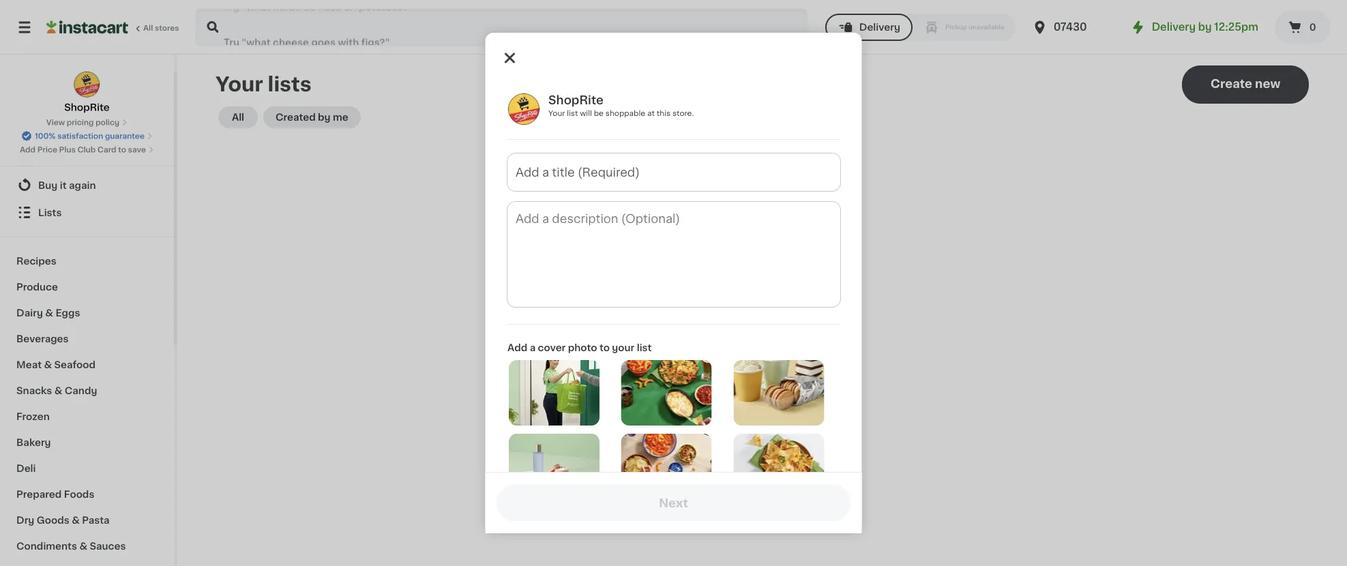 Task type: locate. For each thing, give the bounding box(es) containing it.
be left saved
[[776, 298, 788, 308]]

here.
[[822, 298, 846, 308]]

None search field
[[195, 8, 808, 46]]

add price plus club card to save link
[[20, 144, 154, 155]]

a table wtih assorted snacks and drinks. image
[[621, 360, 712, 426]]

1 horizontal spatial to
[[599, 343, 610, 353]]

frozen link
[[8, 403, 166, 429]]

will for lists
[[758, 298, 774, 308]]

None text field
[[507, 202, 840, 307]]

lists down "buy" at left
[[38, 207, 62, 217]]

1 horizontal spatial by
[[1199, 22, 1212, 32]]

create
[[1211, 78, 1253, 90]]

all
[[143, 24, 153, 32], [232, 113, 244, 122]]

buy it again link
[[8, 171, 166, 199]]

photo
[[568, 343, 597, 353]]

all down your lists
[[232, 113, 244, 122]]

1 horizontal spatial all
[[232, 113, 244, 122]]

beverages
[[16, 334, 69, 343]]

0 horizontal spatial be
[[594, 110, 604, 117]]

shoprite inside the shoprite your list will be shoppable at this store.
[[548, 95, 603, 106]]

0 horizontal spatial add
[[20, 146, 36, 154]]

be for lists
[[776, 298, 788, 308]]

shoprite link
[[64, 71, 110, 114]]

&
[[45, 308, 53, 317], [44, 360, 52, 369], [54, 386, 62, 395], [72, 515, 80, 525], [79, 541, 87, 551]]

lists you create will be saved here.
[[679, 298, 846, 308]]

club
[[78, 146, 96, 154]]

shoprite
[[548, 95, 603, 106], [64, 103, 110, 112]]

bakery
[[16, 437, 51, 447]]

all left "stores"
[[143, 24, 153, 32]]

will right create
[[758, 298, 774, 308]]

1 vertical spatial to
[[599, 343, 610, 353]]

saved
[[791, 298, 819, 308]]

shoppable
[[605, 110, 645, 117]]

add
[[20, 146, 36, 154], [507, 343, 527, 353]]

condiments
[[16, 541, 77, 551]]

1 vertical spatial all
[[232, 113, 244, 122]]

1 horizontal spatial shoprite logo image
[[507, 93, 540, 126]]

pasta
[[82, 515, 110, 525]]

& left the candy
[[54, 386, 62, 395]]

your lists
[[216, 75, 312, 94]]

1 horizontal spatial lists
[[679, 298, 702, 308]]

buy it again
[[38, 180, 96, 190]]

& for snacks
[[54, 386, 62, 395]]

shop link
[[8, 144, 166, 171]]

0 vertical spatial lists
[[38, 207, 62, 217]]

list
[[567, 110, 578, 117], [637, 343, 652, 353]]

1 vertical spatial be
[[776, 298, 788, 308]]

shoprite for shoprite
[[64, 103, 110, 112]]

dairy & eggs link
[[8, 300, 166, 326]]

a table with people sitting around it with a bowl of potato chips, doritos, and cheetos. image
[[621, 434, 712, 499]]

all inside button
[[232, 113, 244, 122]]

prepared
[[16, 489, 62, 499]]

1 horizontal spatial list
[[637, 343, 652, 353]]

create new button
[[1183, 66, 1310, 104]]

all inside "link"
[[143, 24, 153, 32]]

delivery by 12:25pm
[[1152, 22, 1259, 32]]

& left eggs
[[45, 308, 53, 317]]

delivery inside button
[[860, 23, 901, 32]]

add price plus club card to save
[[20, 146, 146, 154]]

snacks
[[16, 386, 52, 395]]

0 horizontal spatial all
[[143, 24, 153, 32]]

1 vertical spatial your
[[548, 110, 565, 117]]

your
[[216, 75, 263, 94], [548, 110, 565, 117]]

1 horizontal spatial add
[[507, 343, 527, 353]]

1 horizontal spatial be
[[776, 298, 788, 308]]

will left shoppable
[[580, 110, 592, 117]]

lists
[[38, 207, 62, 217], [679, 298, 702, 308]]

to left your
[[599, 343, 610, 353]]

shop
[[38, 153, 64, 162]]

0 vertical spatial by
[[1199, 22, 1212, 32]]

add a cover photo to your list
[[507, 343, 652, 353]]

you
[[705, 298, 723, 308]]

1 vertical spatial add
[[507, 343, 527, 353]]

your inside the shoprite your list will be shoppable at this store.
[[548, 110, 565, 117]]

0 horizontal spatial shoprite logo image
[[74, 71, 100, 98]]

foods
[[64, 489, 94, 499]]

by inside the created by me button
[[318, 113, 331, 122]]

list left shoppable
[[567, 110, 578, 117]]

100% satisfaction guarantee button
[[21, 128, 153, 142]]

0 horizontal spatial by
[[318, 113, 331, 122]]

1 vertical spatial list
[[637, 343, 652, 353]]

add inside 'add price plus club card to save' link
[[20, 146, 36, 154]]

stores
[[155, 24, 179, 32]]

0 vertical spatial list
[[567, 110, 578, 117]]

shoprite logo image
[[74, 71, 100, 98], [507, 93, 540, 126]]

produce
[[16, 282, 58, 291]]

1 horizontal spatial shoprite
[[548, 95, 603, 106]]

will
[[580, 110, 592, 117], [758, 298, 774, 308]]

0 horizontal spatial lists
[[38, 207, 62, 217]]

add left price
[[20, 146, 36, 154]]

0 horizontal spatial list
[[567, 110, 578, 117]]

list_add_items dialog
[[486, 33, 862, 566]]

0 vertical spatial all
[[143, 24, 153, 32]]

shoprite for shoprite your list will be shoppable at this store.
[[548, 95, 603, 106]]

1 horizontal spatial your
[[548, 110, 565, 117]]

created by me
[[276, 113, 349, 122]]

0 vertical spatial be
[[594, 110, 604, 117]]

0 vertical spatial add
[[20, 146, 36, 154]]

by left me
[[318, 113, 331, 122]]

1 vertical spatial by
[[318, 113, 331, 122]]

condiments & sauces link
[[8, 533, 166, 559]]

to down guarantee
[[118, 146, 126, 154]]

0 horizontal spatial delivery
[[860, 23, 901, 32]]

by left 12:25pm
[[1199, 22, 1212, 32]]

1 horizontal spatial will
[[758, 298, 774, 308]]

this
[[657, 110, 671, 117]]

0 vertical spatial will
[[580, 110, 592, 117]]

will for shoprite
[[580, 110, 592, 117]]

list right your
[[637, 343, 652, 353]]

1 horizontal spatial delivery
[[1152, 22, 1196, 32]]

1 vertical spatial will
[[758, 298, 774, 308]]

delivery button
[[826, 14, 913, 41]]

& right meat at the bottom left of page
[[44, 360, 52, 369]]

lists left you at the bottom of the page
[[679, 298, 702, 308]]

view pricing policy link
[[46, 117, 128, 128]]

sauces
[[90, 541, 126, 551]]

be left shoppable
[[594, 110, 604, 117]]

0 horizontal spatial to
[[118, 146, 126, 154]]

to
[[118, 146, 126, 154], [599, 343, 610, 353]]

0 horizontal spatial shoprite
[[64, 103, 110, 112]]

07430
[[1054, 22, 1088, 32]]

1 vertical spatial lists
[[679, 298, 702, 308]]

0 horizontal spatial your
[[216, 75, 263, 94]]

snacks & candy
[[16, 386, 97, 395]]

& left sauces
[[79, 541, 87, 551]]

service type group
[[826, 14, 1016, 41]]

0 horizontal spatial will
[[580, 110, 592, 117]]

your
[[612, 343, 635, 353]]

add inside list_add_items dialog
[[507, 343, 527, 353]]

by
[[1199, 22, 1212, 32], [318, 113, 331, 122]]

snacks & candy link
[[8, 377, 166, 403]]

be inside the shoprite your list will be shoppable at this store.
[[594, 110, 604, 117]]

plus
[[59, 146, 76, 154]]

add for add a cover photo to your list
[[507, 343, 527, 353]]

0 vertical spatial to
[[118, 146, 126, 154]]

will inside the shoprite your list will be shoppable at this store.
[[580, 110, 592, 117]]

add left a
[[507, 343, 527, 353]]

by inside delivery by 12:25pm link
[[1199, 22, 1212, 32]]



Task type: describe. For each thing, give the bounding box(es) containing it.
it
[[60, 180, 67, 190]]

& left pasta
[[72, 515, 80, 525]]

recipes link
[[8, 248, 166, 274]]

delivery for delivery
[[860, 23, 901, 32]]

candy
[[65, 386, 97, 395]]

shoprite your list will be shoppable at this store.
[[548, 95, 694, 117]]

100% satisfaction guarantee
[[35, 132, 145, 140]]

meat
[[16, 360, 42, 369]]

dry goods & pasta
[[16, 515, 110, 525]]

prepared foods link
[[8, 481, 166, 507]]

dry goods & pasta link
[[8, 507, 166, 533]]

lists for lists
[[38, 207, 62, 217]]

be for shoprite
[[594, 110, 604, 117]]

12:25pm
[[1215, 22, 1259, 32]]

save
[[128, 146, 146, 154]]

to inside list_add_items dialog
[[599, 343, 610, 353]]

lists for lists you create will be saved here.
[[679, 298, 702, 308]]

by for delivery
[[1199, 22, 1212, 32]]

& for condiments
[[79, 541, 87, 551]]

to inside 'add price plus club card to save' link
[[118, 146, 126, 154]]

bowl of nachos covered in cheese. image
[[733, 434, 824, 499]]

a
[[530, 343, 535, 353]]

guarantee
[[105, 132, 145, 140]]

again
[[69, 180, 96, 190]]

satisfaction
[[57, 132, 103, 140]]

create new
[[1211, 78, 1281, 90]]

by for created
[[318, 113, 331, 122]]

beverages link
[[8, 326, 166, 351]]

100%
[[35, 132, 56, 140]]

seafood
[[54, 360, 96, 369]]

created by me button
[[263, 106, 361, 128]]

shoprite logo image inside list_add_items dialog
[[507, 93, 540, 126]]

delivery for delivery by 12:25pm
[[1152, 22, 1196, 32]]

store.
[[673, 110, 694, 117]]

create
[[725, 298, 756, 308]]

all button
[[218, 106, 258, 128]]

07430 button
[[1032, 8, 1114, 46]]

dairy & eggs
[[16, 308, 80, 317]]

a woman handing over a grocery bag to a customer through their front door. image
[[509, 360, 600, 426]]

condiments & sauces
[[16, 541, 126, 551]]

policy
[[96, 119, 119, 126]]

all for all
[[232, 113, 244, 122]]

deli
[[16, 463, 36, 473]]

0
[[1310, 23, 1317, 32]]

me
[[333, 113, 349, 122]]

all for all stores
[[143, 24, 153, 32]]

cotton pads, ointment, cream, and bottle of liquid. image
[[509, 434, 600, 499]]

view pricing policy
[[46, 119, 119, 126]]

deli link
[[8, 455, 166, 481]]

price
[[37, 146, 57, 154]]

all stores
[[143, 24, 179, 32]]

at
[[647, 110, 655, 117]]

& for dairy
[[45, 308, 53, 317]]

all stores link
[[46, 8, 180, 46]]

new
[[1256, 78, 1281, 90]]

& for meat
[[44, 360, 52, 369]]

dry
[[16, 515, 34, 525]]

view
[[46, 119, 65, 126]]

instacart logo image
[[46, 19, 128, 35]]

0 button
[[1275, 11, 1331, 44]]

lists
[[268, 75, 312, 94]]

card
[[98, 146, 116, 154]]

lists link
[[8, 199, 166, 226]]

0 vertical spatial your
[[216, 75, 263, 94]]

add for add price plus club card to save
[[20, 146, 36, 154]]

prepared foods
[[16, 489, 94, 499]]

buy
[[38, 180, 58, 190]]

meat & seafood
[[16, 360, 96, 369]]

a bar of chocolate cut in half, a yellow pint of white ice cream, a green pint of white ice cream, an open pack of cookies, and a stack of ice cream sandwiches. image
[[733, 360, 824, 426]]

meat & seafood link
[[8, 351, 166, 377]]

bakery link
[[8, 429, 166, 455]]

goods
[[37, 515, 69, 525]]

frozen
[[16, 412, 50, 421]]

eggs
[[56, 308, 80, 317]]

list inside the shoprite your list will be shoppable at this store.
[[567, 110, 578, 117]]

pricing
[[67, 119, 94, 126]]

dairy
[[16, 308, 43, 317]]

Add a title (Required) text field
[[507, 154, 840, 191]]

delivery by 12:25pm link
[[1131, 19, 1259, 35]]

recipes
[[16, 256, 56, 265]]

created
[[276, 113, 316, 122]]

cover
[[538, 343, 566, 353]]

shoprite logo image inside the shoprite link
[[74, 71, 100, 98]]

produce link
[[8, 274, 166, 300]]



Task type: vqa. For each thing, say whether or not it's contained in the screenshot.
99 for 6
no



